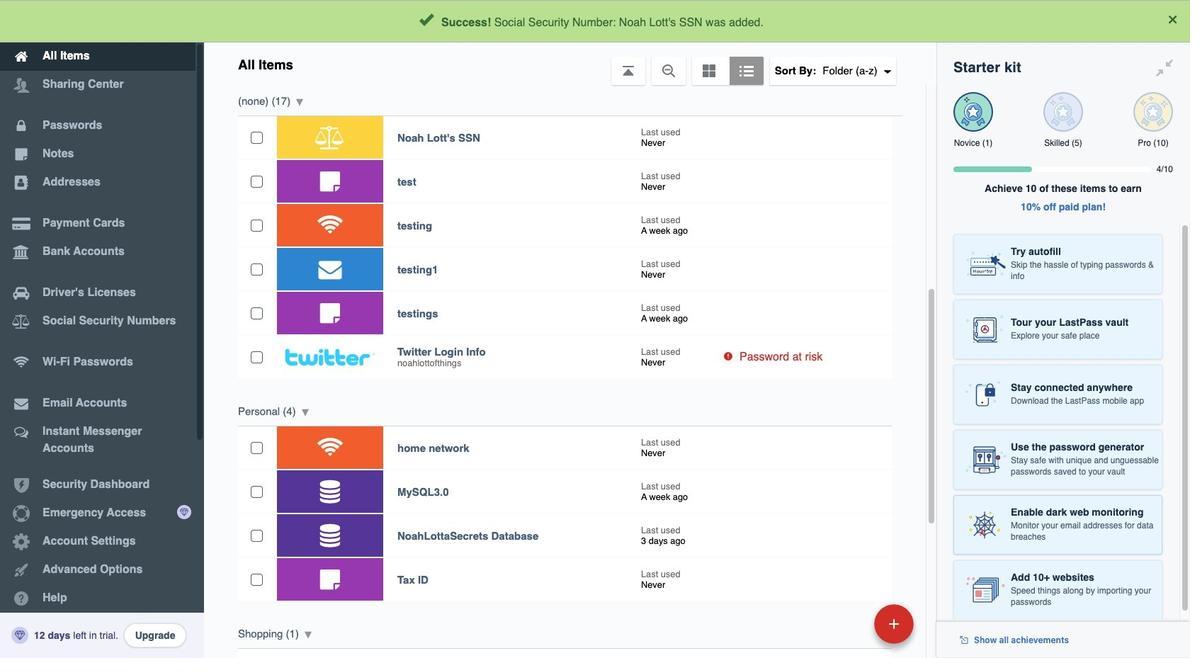 Task type: vqa. For each thing, say whether or not it's contained in the screenshot.
Vault options navigation on the top
yes



Task type: describe. For each thing, give the bounding box(es) containing it.
vault options navigation
[[204, 43, 937, 85]]

Search search field
[[342, 6, 908, 37]]

new item element
[[777, 604, 919, 644]]



Task type: locate. For each thing, give the bounding box(es) containing it.
main navigation navigation
[[0, 0, 204, 658]]

new item navigation
[[777, 600, 923, 658]]

alert
[[0, 0, 1190, 43]]

search my vault text field
[[342, 6, 908, 37]]



